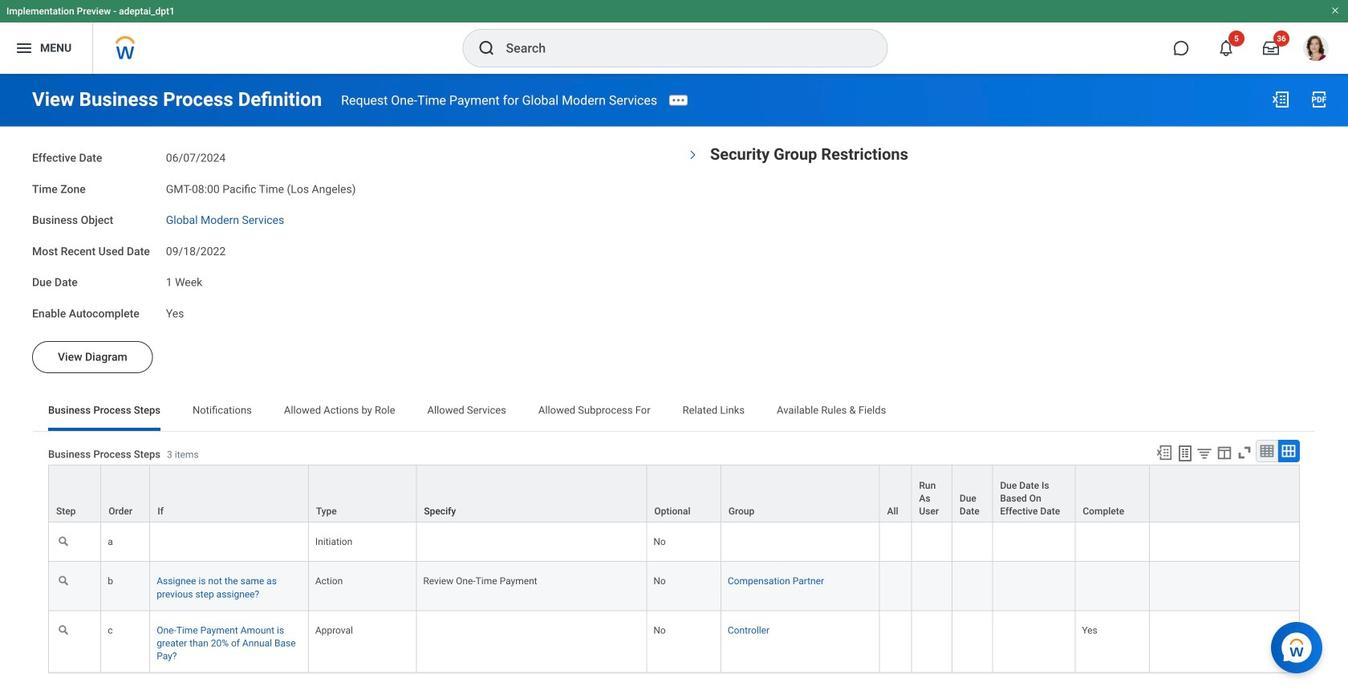Task type: vqa. For each thing, say whether or not it's contained in the screenshot.
the "1 Week" element
yes



Task type: locate. For each thing, give the bounding box(es) containing it.
banner
[[0, 0, 1349, 74]]

1 horizontal spatial export to excel image
[[1272, 90, 1291, 109]]

approval element
[[315, 622, 353, 636]]

profile logan mcneil image
[[1304, 35, 1330, 64]]

initiation element
[[315, 533, 353, 548]]

justify image
[[14, 39, 34, 58]]

0 horizontal spatial export to excel image
[[1156, 444, 1174, 462]]

export to excel image
[[1272, 90, 1291, 109], [1156, 444, 1174, 462]]

chevron down image
[[688, 145, 699, 165]]

export to excel image left export to worksheets icon
[[1156, 444, 1174, 462]]

expand table image
[[1281, 443, 1297, 459]]

close environment banner image
[[1331, 6, 1341, 15]]

row
[[48, 465, 1301, 523], [48, 523, 1301, 562], [48, 562, 1301, 611], [48, 611, 1301, 673]]

export to worksheets image
[[1176, 444, 1195, 463]]

tab list
[[32, 393, 1317, 431]]

export to excel image left 'view printable version (pdf)' icon
[[1272, 90, 1291, 109]]

1 week element
[[166, 273, 203, 289]]

cell
[[150, 523, 309, 562], [417, 523, 647, 562], [722, 523, 880, 562], [880, 523, 912, 562], [912, 523, 953, 562], [953, 523, 993, 562], [993, 523, 1076, 562], [1076, 523, 1150, 562], [1150, 523, 1301, 562], [880, 562, 912, 611], [912, 562, 953, 611], [953, 562, 993, 611], [993, 562, 1076, 611], [1076, 562, 1150, 611], [1150, 562, 1301, 611], [417, 611, 647, 673], [880, 611, 912, 673], [912, 611, 953, 673], [953, 611, 993, 673], [993, 611, 1076, 673], [1150, 611, 1301, 673]]

1 vertical spatial export to excel image
[[1156, 444, 1174, 462]]

toolbar
[[1149, 440, 1301, 465]]

0 vertical spatial export to excel image
[[1272, 90, 1291, 109]]

export to excel image for 'view printable version (pdf)' icon
[[1272, 90, 1291, 109]]

action element
[[315, 573, 343, 587]]

gmt-08:00 pacific time (los angeles) element
[[166, 179, 356, 196]]

click to view/edit grid preferences image
[[1216, 444, 1234, 462]]

table image
[[1260, 443, 1276, 459]]

main content
[[0, 74, 1349, 699]]



Task type: describe. For each thing, give the bounding box(es) containing it.
4 row from the top
[[48, 611, 1301, 673]]

inbox large image
[[1264, 40, 1280, 56]]

review one-time payment element
[[423, 573, 538, 587]]

Search Workday  search field
[[506, 31, 855, 66]]

select to filter grid data image
[[1196, 445, 1214, 462]]

search image
[[477, 39, 497, 58]]

fullscreen image
[[1236, 444, 1254, 462]]

1 row from the top
[[48, 465, 1301, 523]]

export to excel image for export to worksheets icon
[[1156, 444, 1174, 462]]

2 row from the top
[[48, 523, 1301, 562]]

notifications large image
[[1219, 40, 1235, 56]]

3 row from the top
[[48, 562, 1301, 611]]

view printable version (pdf) image
[[1310, 90, 1330, 109]]



